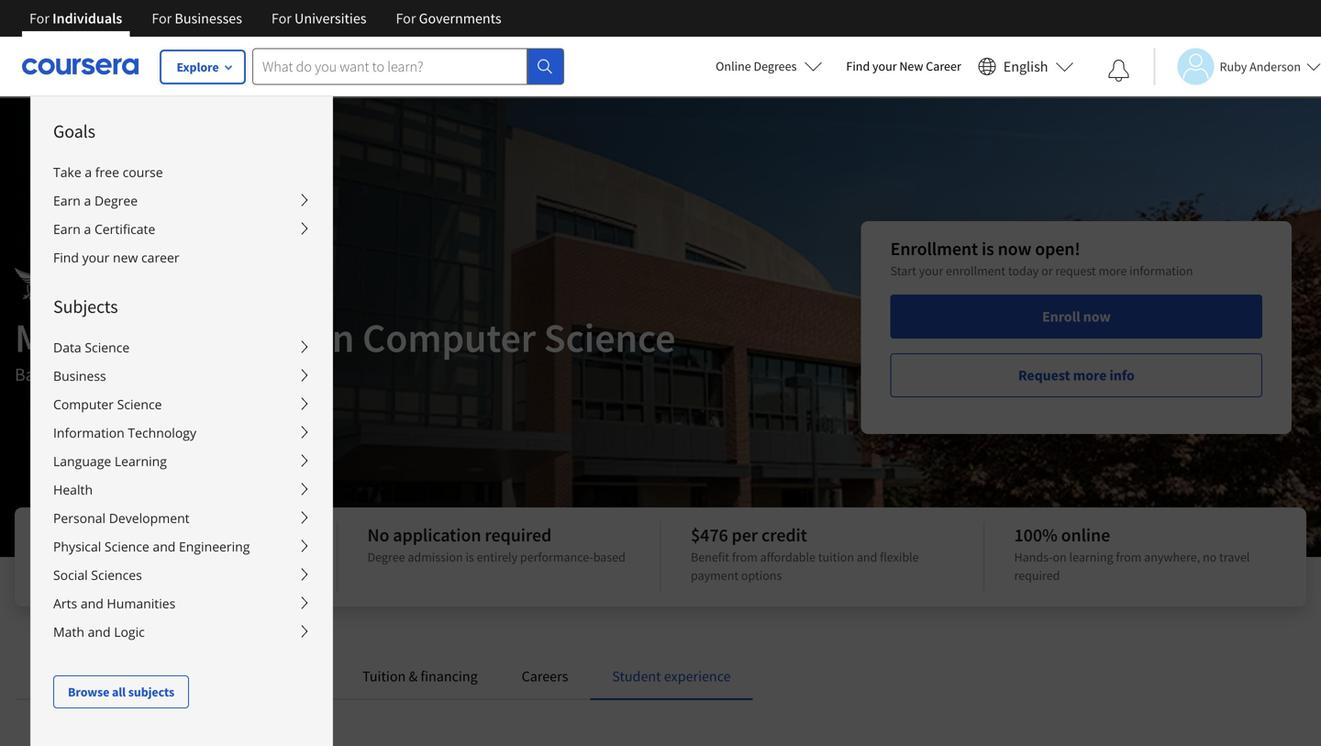 Task type: describe. For each thing, give the bounding box(es) containing it.
start
[[891, 262, 917, 279]]

all
[[112, 684, 126, 700]]

anywhere,
[[1144, 549, 1200, 565]]

for universities
[[272, 9, 367, 28]]

now inside "enroll now" button
[[1083, 307, 1111, 326]]

health
[[53, 481, 93, 498]]

computer science button
[[31, 390, 332, 418]]

find your new career link
[[31, 243, 332, 272]]

technology
[[128, 424, 196, 441]]

information
[[1130, 262, 1193, 279]]

student experience
[[612, 667, 731, 686]]

and left logic on the bottom left
[[88, 623, 111, 641]]

student
[[612, 667, 661, 686]]

from inside "100% online hands-on learning from anywhere, no travel required"
[[1116, 549, 1142, 565]]

overview
[[37, 667, 94, 686]]

enroll
[[1042, 307, 1081, 326]]

ruby
[[1220, 58, 1247, 75]]

anderson
[[1250, 58, 1301, 75]]

now inside enrollment is now open! start your enrollment today or request more information
[[998, 237, 1032, 260]]

universities
[[295, 9, 367, 28]]

online
[[1061, 524, 1111, 546]]

math
[[53, 623, 84, 641]]

ball inside accredited degree offered by ball state university
[[102, 549, 123, 565]]

a for certificate
[[84, 220, 91, 238]]

ruby anderson
[[1220, 58, 1301, 75]]

engineering
[[179, 538, 250, 555]]

social
[[53, 566, 88, 584]]

physical
[[53, 538, 101, 555]]

$476 per credit benefit from affordable tuition and flexible payment options
[[691, 524, 919, 584]]

computer science
[[53, 396, 162, 413]]

admissions link
[[138, 667, 208, 686]]

is inside enrollment is now open! start your enrollment today or request more information
[[982, 237, 994, 260]]

no
[[1203, 549, 1217, 565]]

accredited degree offered by ball state university
[[44, 524, 210, 565]]

new
[[113, 249, 138, 266]]

accredited
[[44, 524, 127, 546]]

earn a certificate
[[53, 220, 155, 238]]

master of science in computer science ball state university
[[15, 312, 676, 386]]

options
[[741, 567, 782, 584]]

online degrees button
[[701, 46, 837, 86]]

for individuals
[[29, 9, 122, 28]]

from inside $476 per credit benefit from affordable tuition and flexible payment options
[[732, 549, 758, 565]]

language learning
[[53, 452, 167, 470]]

enroll now
[[1042, 307, 1111, 326]]

new
[[900, 58, 924, 74]]

business button
[[31, 362, 332, 390]]

show notifications image
[[1108, 60, 1130, 82]]

arts and humanities button
[[31, 589, 332, 618]]

learning
[[1070, 549, 1114, 565]]

more inside button
[[1073, 366, 1107, 385]]

&
[[409, 667, 418, 686]]

hands-
[[1014, 549, 1053, 565]]

today
[[1008, 262, 1039, 279]]

science for data science
[[85, 339, 130, 356]]

more inside enrollment is now open! start your enrollment today or request more information
[[1099, 262, 1127, 279]]

request more info
[[1018, 366, 1135, 385]]

career
[[926, 58, 962, 74]]

enrollment is now open! start your enrollment today or request more information
[[891, 237, 1193, 279]]

social sciences
[[53, 566, 142, 584]]

What do you want to learn? text field
[[252, 48, 528, 85]]

personal
[[53, 509, 106, 527]]

free
[[95, 163, 119, 181]]

group containing goals
[[30, 95, 1194, 746]]

request
[[1056, 262, 1096, 279]]

request more info button
[[891, 353, 1263, 397]]

individuals
[[52, 9, 122, 28]]

student experience link
[[612, 667, 731, 686]]

tuition & financing link
[[362, 667, 478, 686]]

for governments
[[396, 9, 502, 28]]

physical science and engineering
[[53, 538, 250, 555]]

state inside master of science in computer science ball state university
[[47, 363, 86, 386]]

computer inside master of science in computer science ball state university
[[363, 312, 536, 363]]

browse all subjects button
[[53, 675, 189, 708]]

your for new
[[873, 58, 897, 74]]

master
[[15, 312, 131, 363]]

affordable
[[760, 549, 816, 565]]

language
[[53, 452, 111, 470]]

math and logic
[[53, 623, 145, 641]]

and inside popup button
[[81, 595, 104, 612]]

request
[[1018, 366, 1071, 385]]

earn a degree
[[53, 192, 138, 209]]

personal development
[[53, 509, 190, 527]]

math and logic button
[[31, 618, 332, 646]]

is inside no application required degree admission is entirely performance-based
[[466, 549, 474, 565]]

credit
[[762, 524, 807, 546]]

explore
[[177, 59, 219, 75]]

earn for earn a degree
[[53, 192, 81, 209]]

degree inside no application required degree admission is entirely performance-based
[[368, 549, 405, 565]]

and inside $476 per credit benefit from affordable tuition and flexible payment options
[[857, 549, 878, 565]]

certificate
[[94, 220, 155, 238]]

information
[[53, 424, 125, 441]]

travel
[[1220, 549, 1250, 565]]

degrees
[[754, 58, 797, 74]]

humanities
[[107, 595, 176, 612]]

university inside accredited degree offered by ball state university
[[155, 549, 210, 565]]

ruby anderson button
[[1154, 48, 1321, 85]]

flexible
[[880, 549, 919, 565]]

experience
[[664, 667, 731, 686]]

benefit
[[691, 549, 730, 565]]



Task type: locate. For each thing, give the bounding box(es) containing it.
for left 'businesses'
[[152, 9, 172, 28]]

0 vertical spatial university
[[90, 363, 166, 386]]

degree down the "no"
[[368, 549, 405, 565]]

enrollment
[[946, 262, 1006, 279]]

social sciences button
[[31, 561, 332, 589]]

required down hands-
[[1014, 567, 1060, 584]]

0 vertical spatial a
[[85, 163, 92, 181]]

degree inside popup button
[[94, 192, 138, 209]]

4 for from the left
[[396, 9, 416, 28]]

science inside physical science and engineering dropdown button
[[105, 538, 149, 555]]

0 vertical spatial find
[[846, 58, 870, 74]]

for left universities
[[272, 9, 292, 28]]

a inside earn a certificate popup button
[[84, 220, 91, 238]]

subjects
[[128, 684, 174, 700]]

1 vertical spatial state
[[125, 549, 153, 565]]

1 vertical spatial find
[[53, 249, 79, 266]]

0 vertical spatial more
[[1099, 262, 1127, 279]]

careers
[[522, 667, 568, 686]]

0 horizontal spatial your
[[82, 249, 110, 266]]

find for find your new career
[[846, 58, 870, 74]]

university up "computer science"
[[90, 363, 166, 386]]

a inside earn a degree popup button
[[84, 192, 91, 209]]

0 horizontal spatial is
[[466, 549, 474, 565]]

computer
[[363, 312, 536, 363], [53, 396, 114, 413]]

0 horizontal spatial find
[[53, 249, 79, 266]]

degree down take a free course
[[94, 192, 138, 209]]

1 horizontal spatial from
[[1116, 549, 1142, 565]]

state
[[47, 363, 86, 386], [125, 549, 153, 565]]

2 from from the left
[[1116, 549, 1142, 565]]

2 earn from the top
[[53, 220, 81, 238]]

required up entirely
[[485, 524, 552, 546]]

0 horizontal spatial now
[[998, 237, 1032, 260]]

your left new
[[82, 249, 110, 266]]

university
[[90, 363, 166, 386], [155, 549, 210, 565]]

health button
[[31, 475, 332, 504]]

100%
[[1014, 524, 1058, 546]]

a for free
[[85, 163, 92, 181]]

1 horizontal spatial required
[[1014, 567, 1060, 584]]

physical science and engineering button
[[31, 532, 332, 561]]

more
[[1099, 262, 1127, 279], [1073, 366, 1107, 385]]

1 vertical spatial earn
[[53, 220, 81, 238]]

a down earn a degree
[[84, 220, 91, 238]]

by
[[87, 549, 100, 565]]

open!
[[1035, 237, 1081, 260]]

a up earn a certificate
[[84, 192, 91, 209]]

business
[[53, 367, 106, 385]]

menu item
[[331, 95, 1194, 746]]

find your new career
[[53, 249, 179, 266]]

your inside find your new career link
[[873, 58, 897, 74]]

1 for from the left
[[29, 9, 49, 28]]

0 vertical spatial is
[[982, 237, 994, 260]]

your inside find your new career link
[[82, 249, 110, 266]]

earn
[[53, 192, 81, 209], [53, 220, 81, 238]]

science for computer science
[[117, 396, 162, 413]]

for for governments
[[396, 9, 416, 28]]

more left info
[[1073, 366, 1107, 385]]

group
[[30, 95, 1194, 746]]

close image
[[1134, 115, 1158, 139], [1134, 115, 1158, 139], [1134, 115, 1158, 139], [1134, 115, 1158, 139], [1134, 115, 1158, 139]]

0 horizontal spatial computer
[[53, 396, 114, 413]]

career
[[141, 249, 179, 266]]

entirely
[[477, 549, 518, 565]]

coursera image
[[22, 52, 139, 81]]

for left individuals
[[29, 9, 49, 28]]

earn a certificate button
[[31, 215, 332, 243]]

find your new career
[[846, 58, 962, 74]]

1 vertical spatial degree
[[368, 549, 405, 565]]

browse all subjects
[[68, 684, 174, 700]]

admissions
[[138, 667, 208, 686]]

state down data
[[47, 363, 86, 386]]

no application required degree admission is entirely performance-based
[[368, 524, 626, 565]]

goals
[[53, 120, 95, 143]]

take a free course link
[[31, 158, 332, 186]]

0 horizontal spatial degree
[[94, 192, 138, 209]]

state down degree
[[125, 549, 153, 565]]

$476
[[691, 524, 728, 546]]

find for find your new career
[[53, 249, 79, 266]]

your down enrollment
[[919, 262, 944, 279]]

arts
[[53, 595, 77, 612]]

your
[[873, 58, 897, 74], [82, 249, 110, 266], [919, 262, 944, 279]]

for for individuals
[[29, 9, 49, 28]]

science inside 'data science' dropdown button
[[85, 339, 130, 356]]

more right request
[[1099, 262, 1127, 279]]

1 horizontal spatial ball
[[102, 549, 123, 565]]

university inside master of science in computer science ball state university
[[90, 363, 166, 386]]

ball left business
[[15, 363, 44, 386]]

english button
[[971, 37, 1081, 96]]

a for degree
[[84, 192, 91, 209]]

is
[[982, 237, 994, 260], [466, 549, 474, 565]]

state inside accredited degree offered by ball state university
[[125, 549, 153, 565]]

1 vertical spatial now
[[1083, 307, 1111, 326]]

0 vertical spatial earn
[[53, 192, 81, 209]]

now right enroll in the top of the page
[[1083, 307, 1111, 326]]

0 horizontal spatial required
[[485, 524, 552, 546]]

your inside enrollment is now open! start your enrollment today or request more information
[[919, 262, 944, 279]]

0 vertical spatial required
[[485, 524, 552, 546]]

earn down earn a degree
[[53, 220, 81, 238]]

1 vertical spatial required
[[1014, 567, 1060, 584]]

required inside "100% online hands-on learning from anywhere, no travel required"
[[1014, 567, 1060, 584]]

1 earn from the top
[[53, 192, 81, 209]]

find left the new
[[846, 58, 870, 74]]

0 vertical spatial degree
[[94, 192, 138, 209]]

1 from from the left
[[732, 549, 758, 565]]

governments
[[419, 9, 502, 28]]

a
[[85, 163, 92, 181], [84, 192, 91, 209], [84, 220, 91, 238]]

close image
[[1134, 115, 1158, 139], [1134, 115, 1158, 139], [1134, 115, 1158, 139], [1134, 115, 1158, 139], [1134, 115, 1158, 139], [1134, 115, 1158, 139], [1134, 115, 1158, 139], [1134, 115, 1158, 139]]

science for physical science and engineering
[[105, 538, 149, 555]]

university down degree
[[155, 549, 210, 565]]

0 vertical spatial now
[[998, 237, 1032, 260]]

1 horizontal spatial your
[[873, 58, 897, 74]]

ball inside master of science in computer science ball state university
[[15, 363, 44, 386]]

explore button
[[161, 50, 245, 84]]

1 vertical spatial more
[[1073, 366, 1107, 385]]

1 vertical spatial is
[[466, 549, 474, 565]]

from right learning
[[1116, 549, 1142, 565]]

explore menu element
[[31, 96, 332, 708]]

your left the new
[[873, 58, 897, 74]]

online
[[716, 58, 751, 74]]

for up what do you want to learn? text box
[[396, 9, 416, 28]]

for businesses
[[152, 9, 242, 28]]

a inside "take a free course" link
[[85, 163, 92, 181]]

find up ball state university logo
[[53, 249, 79, 266]]

0 vertical spatial computer
[[363, 312, 536, 363]]

1 horizontal spatial state
[[125, 549, 153, 565]]

None search field
[[252, 48, 564, 85]]

0 vertical spatial state
[[47, 363, 86, 386]]

english
[[1004, 57, 1048, 76]]

for for businesses
[[152, 9, 172, 28]]

0 horizontal spatial ball
[[15, 363, 44, 386]]

1 horizontal spatial degree
[[368, 549, 405, 565]]

a left free
[[85, 163, 92, 181]]

earn for earn a certificate
[[53, 220, 81, 238]]

banner navigation
[[15, 0, 516, 37]]

enroll now button
[[891, 295, 1263, 339]]

ball state university logo image
[[15, 268, 150, 314]]

1 vertical spatial a
[[84, 192, 91, 209]]

course
[[123, 163, 163, 181]]

ball up sciences on the bottom of page
[[102, 549, 123, 565]]

and down development
[[153, 538, 176, 555]]

for for universities
[[272, 9, 292, 28]]

based
[[593, 549, 626, 565]]

financing
[[421, 667, 478, 686]]

data
[[53, 339, 81, 356]]

and right tuition
[[857, 549, 878, 565]]

data science
[[53, 339, 130, 356]]

information technology
[[53, 424, 196, 441]]

now
[[998, 237, 1032, 260], [1083, 307, 1111, 326]]

sciences
[[91, 566, 142, 584]]

1 horizontal spatial is
[[982, 237, 994, 260]]

find inside explore menu element
[[53, 249, 79, 266]]

0 horizontal spatial state
[[47, 363, 86, 386]]

tuition
[[818, 549, 854, 565]]

from down per
[[732, 549, 758, 565]]

earn down take
[[53, 192, 81, 209]]

2 horizontal spatial your
[[919, 262, 944, 279]]

1 vertical spatial computer
[[53, 396, 114, 413]]

is up "enrollment"
[[982, 237, 994, 260]]

no
[[368, 524, 389, 546]]

enrollment
[[891, 237, 978, 260]]

businesses
[[175, 9, 242, 28]]

and right arts
[[81, 595, 104, 612]]

info
[[1110, 366, 1135, 385]]

1 vertical spatial ball
[[102, 549, 123, 565]]

your for new
[[82, 249, 110, 266]]

0 vertical spatial ball
[[15, 363, 44, 386]]

required inside no application required degree admission is entirely performance-based
[[485, 524, 552, 546]]

3 for from the left
[[272, 9, 292, 28]]

on
[[1053, 549, 1067, 565]]

tuition & financing
[[362, 667, 478, 686]]

1 horizontal spatial now
[[1083, 307, 1111, 326]]

from
[[732, 549, 758, 565], [1116, 549, 1142, 565]]

2 for from the left
[[152, 9, 172, 28]]

admission
[[408, 549, 463, 565]]

of
[[139, 312, 174, 363]]

1 vertical spatial university
[[155, 549, 210, 565]]

0 horizontal spatial from
[[732, 549, 758, 565]]

1 horizontal spatial computer
[[363, 312, 536, 363]]

payment
[[691, 567, 739, 584]]

language learning button
[[31, 447, 332, 475]]

now up today
[[998, 237, 1032, 260]]

personal development button
[[31, 504, 332, 532]]

computer inside "dropdown button"
[[53, 396, 114, 413]]

take a free course
[[53, 163, 163, 181]]

development
[[109, 509, 190, 527]]

2 vertical spatial a
[[84, 220, 91, 238]]

is left entirely
[[466, 549, 474, 565]]

online degrees
[[716, 58, 797, 74]]

science
[[182, 312, 314, 363], [544, 312, 676, 363], [85, 339, 130, 356], [117, 396, 162, 413], [105, 538, 149, 555]]

subjects
[[53, 295, 118, 318]]

science inside computer science "dropdown button"
[[117, 396, 162, 413]]

1 horizontal spatial find
[[846, 58, 870, 74]]

find your new career link
[[837, 55, 971, 78]]

find
[[846, 58, 870, 74], [53, 249, 79, 266]]

per
[[732, 524, 758, 546]]

degree
[[131, 524, 184, 546]]

tuition
[[362, 667, 406, 686]]



Task type: vqa. For each thing, say whether or not it's contained in the screenshot.


